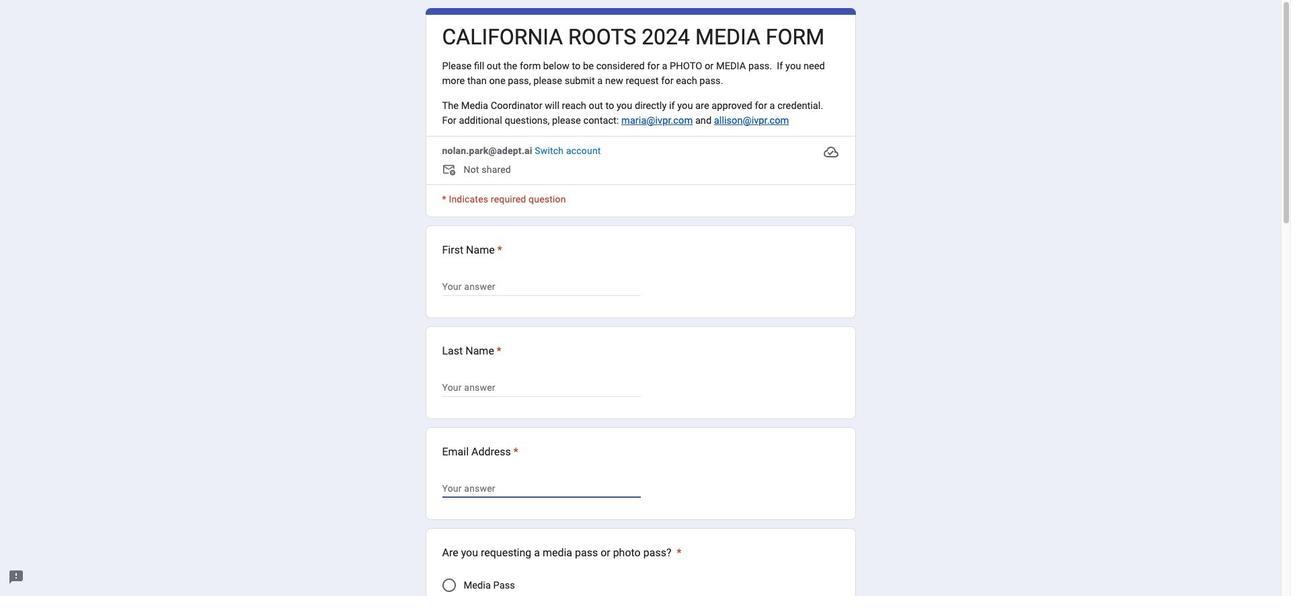 Task type: locate. For each thing, give the bounding box(es) containing it.
your email and google account are not part of your response image
[[442, 163, 464, 179], [442, 163, 459, 179]]

Media Pass radio
[[442, 578, 456, 592]]

5 heading from the top
[[442, 545, 682, 561]]

None text field
[[442, 278, 641, 294], [442, 480, 641, 496], [442, 278, 641, 294], [442, 480, 641, 496]]

report a problem to google image
[[8, 569, 24, 585]]

list
[[426, 225, 856, 596]]

required question element for first 'heading' from the bottom
[[674, 545, 682, 561]]

required question element for 4th 'heading' from the bottom
[[495, 242, 502, 258]]

required question element
[[495, 242, 502, 258], [494, 343, 502, 359], [511, 444, 519, 460], [674, 545, 682, 561]]

2 heading from the top
[[442, 242, 502, 258]]

heading
[[442, 24, 825, 50], [442, 242, 502, 258], [442, 343, 502, 359], [442, 444, 519, 460], [442, 545, 682, 561]]

1 heading from the top
[[442, 24, 825, 50]]

None text field
[[442, 379, 641, 395]]

required question element for second 'heading' from the bottom of the page
[[511, 444, 519, 460]]



Task type: describe. For each thing, give the bounding box(es) containing it.
3 heading from the top
[[442, 343, 502, 359]]

required question element for third 'heading' from the top of the page
[[494, 343, 502, 359]]

media pass image
[[442, 578, 456, 592]]

4 heading from the top
[[442, 444, 519, 460]]



Task type: vqa. For each thing, say whether or not it's contained in the screenshot.
topmost 31,
no



